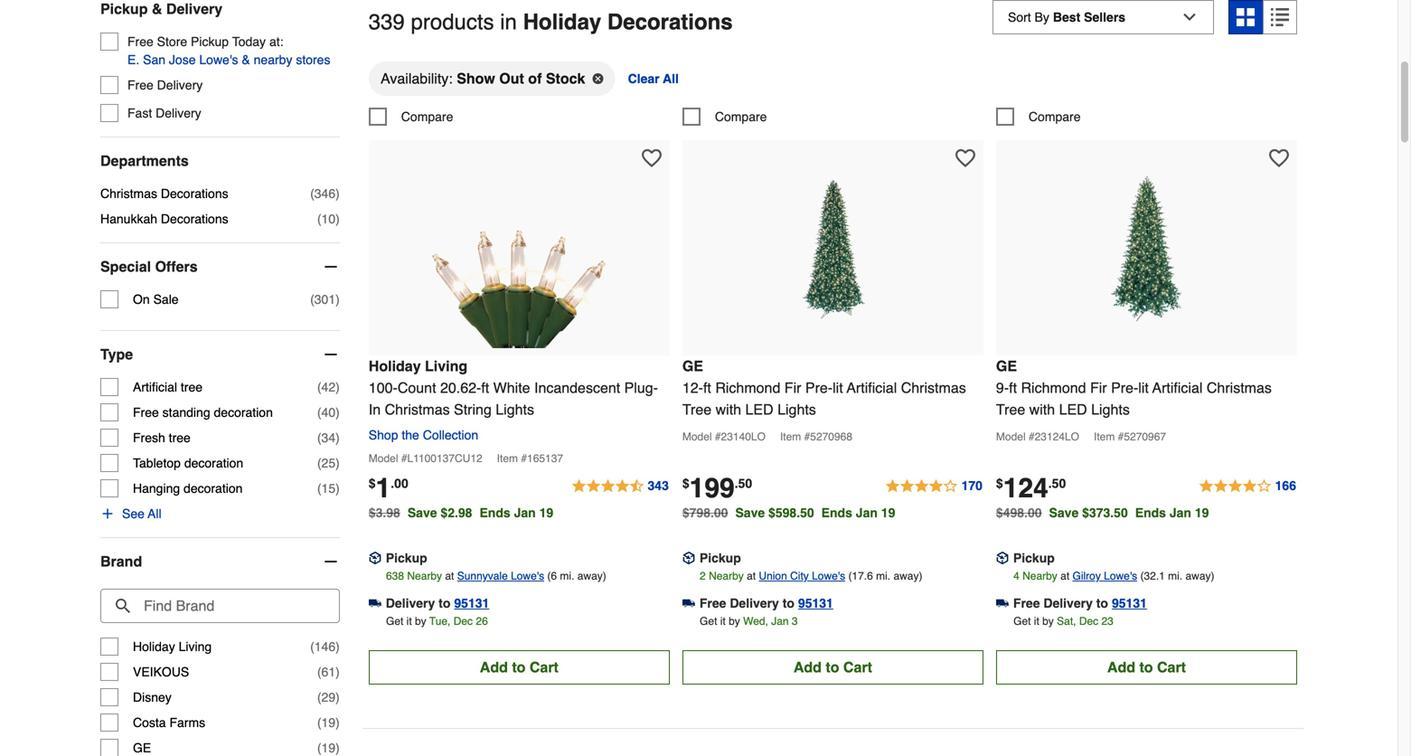 Task type: vqa. For each thing, say whether or not it's contained in the screenshot.
the middle Item
yes



Task type: describe. For each thing, give the bounding box(es) containing it.
item #5270967
[[1094, 430, 1167, 443]]

(6
[[547, 570, 557, 582]]

( for hanukkah decorations
[[317, 212, 322, 226]]

jan for 199
[[856, 505, 878, 520]]

1 heart outline image from the left
[[642, 148, 662, 168]]

ends jan 19 element for 1
[[480, 505, 561, 520]]

shop the collection link
[[369, 428, 486, 442]]

$ 199 .50
[[683, 472, 753, 504]]

model # l1100137cu12
[[369, 452, 483, 465]]

95131 button for 26
[[454, 594, 490, 612]]

ends for 1
[[480, 505, 511, 520]]

pickup image
[[369, 552, 381, 564]]

ge for 9-
[[997, 358, 1017, 374]]

pickup up "e. san jose lowe's & nearby stores"
[[191, 34, 229, 49]]

decoration for hanging decoration
[[184, 481, 243, 496]]

clear all
[[628, 71, 679, 86]]

( for christmas decorations
[[310, 186, 315, 201]]

fast
[[128, 106, 152, 120]]

lowe's left (6
[[511, 570, 544, 582]]

4 nearby at gilroy lowe's (32.1 mi. away)
[[1014, 570, 1215, 582]]

( 29 )
[[317, 690, 340, 705]]

free delivery to 95131 for sat,
[[1014, 596, 1148, 610]]

638 nearby at sunnyvale lowe's (6 mi. away)
[[386, 570, 607, 582]]

e. san jose lowe's & nearby stores button
[[128, 51, 331, 69]]

12-
[[683, 379, 704, 396]]

farms
[[170, 715, 205, 730]]

it for wed, jan 3
[[721, 615, 726, 627]]

sunnyvale
[[457, 570, 508, 582]]

( for artificial tree
[[317, 380, 322, 394]]

lowe's right city
[[812, 570, 846, 582]]

living for holiday living 100-count 20.62-ft white incandescent plug- in christmas string lights
[[425, 358, 468, 374]]

pickup image for 4 nearby
[[997, 552, 1009, 564]]

incandescent
[[534, 379, 621, 396]]

ends jan 19 element for 199
[[822, 505, 903, 520]]

23
[[1102, 615, 1114, 627]]

see all button
[[100, 505, 162, 523]]

ends for 124
[[1136, 505, 1167, 520]]

) for hanukkah decorations
[[336, 212, 340, 226]]

costa farms
[[133, 715, 205, 730]]

$798.00
[[683, 505, 728, 520]]

at for 2 nearby
[[747, 570, 756, 582]]

) for hanging decoration
[[336, 481, 340, 496]]

item inside item #165137 "button"
[[497, 452, 518, 465]]

0 horizontal spatial artificial
[[133, 380, 177, 394]]

1
[[376, 472, 391, 504]]

tree for 9-
[[997, 401, 1026, 418]]

346
[[315, 186, 336, 201]]

( 42 )
[[317, 380, 340, 394]]

delivery down free delivery
[[156, 106, 201, 120]]

availability:
[[381, 70, 453, 87]]

19 for 199
[[882, 505, 896, 520]]

$ for 1
[[369, 476, 376, 490]]

( for disney
[[317, 690, 322, 705]]

339
[[369, 10, 405, 34]]

( 19 ) for ge
[[317, 741, 340, 755]]

ends for 199
[[822, 505, 853, 520]]

) for christmas decorations
[[336, 186, 340, 201]]

$498.00
[[997, 505, 1042, 520]]

jan left 3
[[772, 615, 789, 627]]

pickup image for 2 nearby
[[683, 552, 695, 564]]

led for 12-
[[746, 401, 774, 418]]

wed,
[[743, 615, 769, 627]]

holiday for holiday living 100-count 20.62-ft white incandescent plug- in christmas string lights
[[369, 358, 421, 374]]

model # 23140lo
[[683, 430, 766, 443]]

christmas inside ge 9-ft richmond fir pre-lit artificial christmas tree with led lights
[[1207, 379, 1272, 396]]

1 add from the left
[[480, 659, 508, 675]]

fir for 9-
[[1091, 379, 1107, 396]]

9-
[[997, 379, 1009, 396]]

departments element
[[100, 152, 340, 170]]

e. san jose lowe's & nearby stores
[[128, 53, 331, 67]]

) for ge
[[336, 741, 340, 755]]

item #165137
[[497, 452, 563, 465]]

nearby for 4 nearby
[[1023, 570, 1058, 582]]

brand
[[100, 553, 142, 570]]

) for artificial tree
[[336, 380, 340, 394]]

add to cart for third add to cart button from right
[[480, 659, 559, 675]]

was price $498.00 element
[[997, 501, 1050, 520]]

the
[[402, 428, 419, 442]]

on sale
[[133, 292, 179, 307]]

christmas inside holiday living 100-count 20.62-ft white incandescent plug- in christmas string lights
[[385, 401, 450, 418]]

see
[[122, 506, 145, 521]]

artificial for 12-ft richmond fir pre-lit artificial christmas tree with led lights
[[847, 379, 897, 396]]

nearby for 2 nearby
[[709, 570, 744, 582]]

savings save $373.50 element
[[1050, 505, 1217, 520]]

0 horizontal spatial ge
[[133, 741, 151, 755]]

hanukkah
[[100, 212, 157, 226]]

type button
[[100, 331, 340, 378]]

collection
[[423, 428, 479, 442]]

lowe's inside e. san jose lowe's & nearby stores button
[[199, 53, 238, 67]]

at:
[[269, 34, 284, 49]]

free delivery to 95131 for wed,
[[700, 596, 834, 610]]

95131 for get it by sat, dec 23
[[1112, 596, 1148, 610]]

at for 638 nearby
[[445, 570, 454, 582]]

5014121387 element
[[997, 107, 1081, 126]]

special offers button
[[100, 243, 340, 290]]

in
[[500, 10, 517, 34]]

compare for 5014121387 element
[[1029, 109, 1081, 124]]

& inside button
[[242, 53, 250, 67]]

5014121371 element
[[683, 107, 767, 126]]

christmas decorations
[[100, 186, 228, 201]]

model for ge 12-ft richmond fir pre-lit artificial christmas tree with led lights
[[683, 430, 712, 443]]

model for ge 9-ft richmond fir pre-lit artificial christmas tree with led lights
[[997, 430, 1026, 443]]

of
[[528, 70, 542, 87]]

ft for 9-
[[1009, 379, 1017, 396]]

list box containing availability:
[[369, 60, 1298, 107]]

all for clear all
[[663, 71, 679, 86]]

item #5270967 button
[[1094, 428, 1178, 449]]

richmond for 12-
[[716, 379, 781, 396]]

with for 12-
[[716, 401, 742, 418]]

string
[[454, 401, 492, 418]]

delivery up sat,
[[1044, 596, 1093, 610]]

lights for living
[[496, 401, 534, 418]]

146
[[315, 639, 336, 654]]

veikous
[[133, 665, 189, 679]]

pickup for 4 nearby
[[1014, 551, 1055, 565]]

actual price $124.50 element
[[997, 472, 1066, 504]]

1001813120 element
[[369, 107, 453, 126]]

124
[[1004, 472, 1049, 504]]

) for fresh tree
[[336, 431, 340, 445]]

nearby for 638 nearby
[[407, 570, 442, 582]]

delivery down the 638 at left bottom
[[386, 596, 435, 610]]

delivery up wed,
[[730, 596, 779, 610]]

holiday living
[[133, 639, 212, 654]]

0 horizontal spatial &
[[152, 1, 162, 17]]

special offers
[[100, 258, 198, 275]]

.00
[[391, 476, 409, 490]]

free down 4
[[1014, 596, 1040, 610]]

show
[[457, 70, 495, 87]]

away) for delivery to 95131
[[578, 570, 607, 582]]

jan for 1
[[514, 505, 536, 520]]

0 horizontal spatial #
[[401, 452, 407, 465]]

it for tue, dec 26
[[407, 615, 412, 627]]

decorations for ( 10 )
[[161, 212, 228, 226]]

item #165137 button
[[497, 449, 574, 471]]

holiday living 100-count 20.62-ft white incandescent plug- in christmas string lights
[[369, 358, 658, 418]]

grid view image
[[1237, 8, 1255, 26]]

fresh tree
[[133, 431, 191, 445]]

disney
[[133, 690, 172, 705]]

christmas inside ge 12-ft richmond fir pre-lit artificial christmas tree with led lights
[[901, 379, 966, 396]]

see all
[[122, 506, 162, 521]]

( 15 )
[[317, 481, 340, 496]]

95131 button for 23
[[1112, 594, 1148, 612]]

pickup for 2 nearby
[[700, 551, 741, 565]]

301
[[315, 292, 336, 307]]

truck filled image
[[683, 597, 695, 610]]

$798.00 save $598.50 ends jan 19
[[683, 505, 896, 520]]

) for on sale
[[336, 292, 340, 307]]

minus image
[[322, 258, 340, 276]]

lowe's left (32.1
[[1104, 570, 1138, 582]]

cart for 3rd add to cart button from the left
[[1158, 659, 1186, 675]]

$3.98
[[369, 505, 400, 520]]

special
[[100, 258, 151, 275]]

products
[[411, 10, 494, 34]]

199
[[690, 472, 735, 504]]

lit for 9-ft richmond fir pre-lit artificial christmas tree with led lights
[[1139, 379, 1149, 396]]

free for free delivery
[[128, 78, 154, 92]]

#5270968
[[805, 430, 853, 443]]

delivery up free store pickup today at:
[[166, 1, 223, 17]]

10
[[322, 212, 336, 226]]

ends jan 19 element for 124
[[1136, 505, 1217, 520]]

4
[[1014, 570, 1020, 582]]

638
[[386, 570, 404, 582]]

3 add to cart button from the left
[[997, 650, 1298, 684]]

gilroy
[[1073, 570, 1101, 582]]

savings save $598.50 element
[[736, 505, 903, 520]]

get for get it by wed, jan 3
[[700, 615, 718, 627]]

( for hanging decoration
[[317, 481, 322, 496]]

) for tabletop decoration
[[336, 456, 340, 470]]

29
[[322, 690, 336, 705]]

pickup up e.
[[100, 1, 148, 17]]

170
[[962, 478, 983, 493]]

get it by tue, dec 26
[[386, 615, 488, 627]]

343 button
[[571, 476, 670, 497]]

1 95131 from the left
[[454, 596, 490, 610]]

departments
[[100, 152, 189, 169]]

l1100137cu12
[[407, 452, 483, 465]]

2 away) from the left
[[894, 570, 923, 582]]



Task type: locate. For each thing, give the bounding box(es) containing it.
1 $ from the left
[[369, 476, 376, 490]]

( for costa farms
[[317, 715, 322, 730]]

$ inside $ 199 .50
[[683, 476, 690, 490]]

get left tue,
[[386, 615, 404, 627]]

2 horizontal spatial ge
[[997, 358, 1017, 374]]

2 by from the left
[[729, 615, 740, 627]]

0 horizontal spatial .50
[[735, 476, 753, 490]]

it for sat, dec 23
[[1034, 615, 1040, 627]]

minus image
[[322, 346, 340, 364], [322, 553, 340, 571]]

save down actual price $124.50 element
[[1050, 505, 1079, 520]]

free delivery
[[128, 78, 203, 92]]

item left #5270967
[[1094, 430, 1115, 443]]

living inside holiday living 100-count 20.62-ft white incandescent plug- in christmas string lights
[[425, 358, 468, 374]]

2 4 stars image from the left
[[1199, 476, 1298, 497]]

3 compare from the left
[[1029, 109, 1081, 124]]

out
[[499, 70, 524, 87]]

2 horizontal spatial compare
[[1029, 109, 1081, 124]]

1 fir from the left
[[785, 379, 802, 396]]

0 horizontal spatial $
[[369, 476, 376, 490]]

decoration up hanging decoration
[[184, 456, 243, 470]]

0 horizontal spatial pre-
[[806, 379, 833, 396]]

2 95131 button from the left
[[798, 594, 834, 612]]

fir inside ge 12-ft richmond fir pre-lit artificial christmas tree with led lights
[[785, 379, 802, 396]]

1 horizontal spatial add
[[794, 659, 822, 675]]

nearby right 2
[[709, 570, 744, 582]]

at left 'gilroy'
[[1061, 570, 1070, 582]]

lit inside ge 12-ft richmond fir pre-lit artificial christmas tree with led lights
[[833, 379, 843, 396]]

jan right $373.50
[[1170, 505, 1192, 520]]

heart outline image
[[1270, 148, 1289, 168]]

1 dec from the left
[[454, 615, 473, 627]]

0 vertical spatial decorations
[[608, 10, 733, 34]]

all inside button
[[663, 71, 679, 86]]

2 vertical spatial decoration
[[184, 481, 243, 496]]

166
[[1276, 478, 1297, 493]]

0 vertical spatial holiday
[[523, 10, 602, 34]]

1 horizontal spatial mi.
[[876, 570, 891, 582]]

3 get from the left
[[1014, 615, 1031, 627]]

0 vertical spatial living
[[425, 358, 468, 374]]

1 get from the left
[[386, 615, 404, 627]]

2 horizontal spatial 95131
[[1112, 596, 1148, 610]]

holiday up veikous
[[133, 639, 175, 654]]

95131 button up 26
[[454, 594, 490, 612]]

e.
[[128, 53, 139, 67]]

2 horizontal spatial 95131 button
[[1112, 594, 1148, 612]]

save left the $2.98
[[408, 505, 437, 520]]

# up $ 199 .50
[[715, 430, 721, 443]]

2 horizontal spatial artificial
[[1153, 379, 1203, 396]]

tue,
[[429, 615, 451, 627]]

pickup & delivery
[[100, 1, 223, 17]]

3 mi. from the left
[[1169, 570, 1183, 582]]

2 horizontal spatial item
[[1094, 430, 1115, 443]]

add down 26
[[480, 659, 508, 675]]

1 horizontal spatial fir
[[1091, 379, 1107, 396]]

lit up #5270967
[[1139, 379, 1149, 396]]

artificial inside ge 12-ft richmond fir pre-lit artificial christmas tree with led lights
[[847, 379, 897, 396]]

343
[[648, 478, 669, 493]]

holiday up 100-
[[369, 358, 421, 374]]

artificial for 9-ft richmond fir pre-lit artificial christmas tree with led lights
[[1153, 379, 1203, 396]]

1 away) from the left
[[578, 570, 607, 582]]

3 it from the left
[[1034, 615, 1040, 627]]

pre- up item #5270968
[[806, 379, 833, 396]]

heart outline image
[[642, 148, 662, 168], [956, 148, 976, 168]]

was price $3.98 element
[[369, 501, 408, 520]]

at up delivery to 95131
[[445, 570, 454, 582]]

)
[[336, 186, 340, 201], [336, 212, 340, 226], [336, 292, 340, 307], [336, 380, 340, 394], [336, 405, 340, 420], [336, 431, 340, 445], [336, 456, 340, 470], [336, 481, 340, 496], [336, 639, 340, 654], [336, 665, 340, 679], [336, 690, 340, 705], [336, 715, 340, 730], [336, 741, 340, 755]]

pickup
[[100, 1, 148, 17], [191, 34, 229, 49], [386, 551, 427, 565], [700, 551, 741, 565], [1014, 551, 1055, 565]]

1 tree from the left
[[683, 401, 712, 418]]

1 horizontal spatial lit
[[1139, 379, 1149, 396]]

0 horizontal spatial compare
[[401, 109, 453, 124]]

$ left .00
[[369, 476, 376, 490]]

on
[[133, 292, 150, 307]]

3 cart from the left
[[1158, 659, 1186, 675]]

add to cart for 3rd add to cart button from the left
[[1108, 659, 1186, 675]]

$373.50
[[1083, 505, 1128, 520]]

add to cart button
[[369, 650, 670, 684], [683, 650, 984, 684], [997, 650, 1298, 684]]

11 ) from the top
[[336, 690, 340, 705]]

mi. for free delivery to 95131
[[1169, 570, 1183, 582]]

1 ) from the top
[[336, 186, 340, 201]]

1 save from the left
[[408, 505, 437, 520]]

( 346 )
[[310, 186, 340, 201]]

19 for 1
[[540, 505, 554, 520]]

model # 23124lo
[[997, 430, 1080, 443]]

0 horizontal spatial richmond
[[716, 379, 781, 396]]

$ 124 .50
[[997, 472, 1066, 504]]

standing
[[162, 405, 210, 420]]

free for free store pickup today at:
[[128, 34, 154, 49]]

3 nearby from the left
[[1023, 570, 1058, 582]]

it left sat,
[[1034, 615, 1040, 627]]

95131 down 2 nearby at union city lowe's (17.6 mi. away)
[[798, 596, 834, 610]]

.50 up was price $498.00 'element'
[[1049, 476, 1066, 490]]

at
[[445, 570, 454, 582], [747, 570, 756, 582], [1061, 570, 1070, 582]]

20.62-
[[440, 379, 481, 396]]

) for holiday living
[[336, 639, 340, 654]]

1 horizontal spatial get
[[700, 615, 718, 627]]

3 lights from the left
[[1092, 401, 1130, 418]]

1 nearby from the left
[[407, 570, 442, 582]]

2 .50 from the left
[[1049, 476, 1066, 490]]

item #5270968
[[780, 430, 853, 443]]

.50 inside $ 199 .50
[[735, 476, 753, 490]]

1 horizontal spatial add to cart button
[[683, 650, 984, 684]]

2 dec from the left
[[1080, 615, 1099, 627]]

4 stars image for 124
[[1199, 476, 1298, 497]]

$498.00 save $373.50 ends jan 19
[[997, 505, 1209, 520]]

0 horizontal spatial dec
[[454, 615, 473, 627]]

2 horizontal spatial holiday
[[523, 10, 602, 34]]

0 horizontal spatial tree
[[683, 401, 712, 418]]

2 nearby from the left
[[709, 570, 744, 582]]

away) right (17.6
[[894, 570, 923, 582]]

2 lit from the left
[[1139, 379, 1149, 396]]

shop
[[369, 428, 398, 442]]

save for 1
[[408, 505, 437, 520]]

mi. right (6
[[560, 570, 575, 582]]

1 vertical spatial living
[[179, 639, 212, 654]]

2 horizontal spatial #
[[1029, 430, 1035, 443]]

1 horizontal spatial ft
[[704, 379, 712, 396]]

richmond inside ge 12-ft richmond fir pre-lit artificial christmas tree with led lights
[[716, 379, 781, 396]]

artificial up the standing
[[133, 380, 177, 394]]

3 add from the left
[[1108, 659, 1136, 675]]

25
[[322, 456, 336, 470]]

2 horizontal spatial ft
[[1009, 379, 1017, 396]]

with for 9-
[[1030, 401, 1055, 418]]

pickup up 4
[[1014, 551, 1055, 565]]

2 minus image from the top
[[322, 553, 340, 571]]

1 horizontal spatial $
[[683, 476, 690, 490]]

3
[[792, 615, 798, 627]]

0 horizontal spatial away)
[[578, 570, 607, 582]]

4 stars image containing 166
[[1199, 476, 1298, 497]]

1 horizontal spatial #
[[715, 430, 721, 443]]

1 vertical spatial decoration
[[184, 456, 243, 470]]

2 mi. from the left
[[876, 570, 891, 582]]

1 horizontal spatial ends jan 19 element
[[822, 505, 903, 520]]

2 horizontal spatial ends
[[1136, 505, 1167, 520]]

1 horizontal spatial pickup image
[[997, 552, 1009, 564]]

9 ) from the top
[[336, 639, 340, 654]]

all
[[663, 71, 679, 86], [148, 506, 162, 521]]

2 cart from the left
[[844, 659, 873, 675]]

0 horizontal spatial lit
[[833, 379, 843, 396]]

0 horizontal spatial free delivery to 95131
[[700, 596, 834, 610]]

5 ) from the top
[[336, 405, 340, 420]]

availability: show out of stock
[[381, 70, 585, 87]]

ends jan 19 element up (17.6
[[822, 505, 903, 520]]

0 horizontal spatial led
[[746, 401, 774, 418]]

1 mi. from the left
[[560, 570, 575, 582]]

decoration down tabletop decoration
[[184, 481, 243, 496]]

$3.98 save $2.98 ends jan 19
[[369, 505, 554, 520]]

add to cart button down 26
[[369, 650, 670, 684]]

list box
[[369, 60, 1298, 107]]

all inside button
[[148, 506, 162, 521]]

lights for 12-
[[778, 401, 816, 418]]

lights inside ge 12-ft richmond fir pre-lit artificial christmas tree with led lights
[[778, 401, 816, 418]]

1 add to cart button from the left
[[369, 650, 670, 684]]

add to cart for 2nd add to cart button from right
[[794, 659, 873, 675]]

tree down 9- at right bottom
[[997, 401, 1026, 418]]

0 horizontal spatial 4 stars image
[[885, 476, 984, 497]]

lit inside ge 9-ft richmond fir pre-lit artificial christmas tree with led lights
[[1139, 379, 1149, 396]]

pre- inside ge 12-ft richmond fir pre-lit artificial christmas tree with led lights
[[806, 379, 833, 396]]

pickup for 638 nearby
[[386, 551, 427, 565]]

2 richmond from the left
[[1021, 379, 1087, 396]]

add to cart down 26
[[480, 659, 559, 675]]

1 horizontal spatial pre-
[[1111, 379, 1139, 396]]

$ for 124
[[997, 476, 1004, 490]]

truck filled image for free
[[997, 597, 1009, 610]]

ge down the costa
[[133, 741, 151, 755]]

1 at from the left
[[445, 570, 454, 582]]

3 ends jan 19 element from the left
[[1136, 505, 1217, 520]]

2 horizontal spatial save
[[1050, 505, 1079, 520]]

95131 up 23
[[1112, 596, 1148, 610]]

plus image
[[100, 506, 115, 521]]

item for 12-
[[780, 430, 802, 443]]

costa
[[133, 715, 166, 730]]

pickup up 2
[[700, 551, 741, 565]]

1 horizontal spatial artificial
[[847, 379, 897, 396]]

nearby right 4
[[1023, 570, 1058, 582]]

2 get from the left
[[700, 615, 718, 627]]

tabletop decoration
[[133, 456, 243, 470]]

led up 23124lo
[[1060, 401, 1088, 418]]

by for wed,
[[729, 615, 740, 627]]

4 stars image containing 170
[[885, 476, 984, 497]]

decoration for tabletop decoration
[[184, 456, 243, 470]]

2 compare from the left
[[715, 109, 767, 124]]

0 horizontal spatial heart outline image
[[642, 148, 662, 168]]

0 horizontal spatial fir
[[785, 379, 802, 396]]

living for holiday living
[[179, 639, 212, 654]]

0 vertical spatial &
[[152, 1, 162, 17]]

1 horizontal spatial truck filled image
[[997, 597, 1009, 610]]

add down 3
[[794, 659, 822, 675]]

( 19 ) for costa farms
[[317, 715, 340, 730]]

1 compare from the left
[[401, 109, 453, 124]]

savings save $2.98 element
[[408, 505, 561, 520]]

lights for 9-
[[1092, 401, 1130, 418]]

1 horizontal spatial 95131 button
[[798, 594, 834, 612]]

3 ) from the top
[[336, 292, 340, 307]]

compare inside 5014121371 element
[[715, 109, 767, 124]]

2 vertical spatial decorations
[[161, 212, 228, 226]]

2 add to cart from the left
[[794, 659, 873, 675]]

2 horizontal spatial away)
[[1186, 570, 1215, 582]]

pickup image up truck filled image
[[683, 552, 695, 564]]

# up actual price $124.50 element
[[1029, 430, 1035, 443]]

get it by sat, dec 23
[[1014, 615, 1114, 627]]

holiday inside holiday living 100-count 20.62-ft white incandescent plug- in christmas string lights
[[369, 358, 421, 374]]

1 horizontal spatial compare
[[715, 109, 767, 124]]

dec for to
[[1080, 615, 1099, 627]]

1 vertical spatial holiday
[[369, 358, 421, 374]]

model left 23124lo
[[997, 430, 1026, 443]]

2 horizontal spatial cart
[[1158, 659, 1186, 675]]

item #5270968 button
[[780, 428, 864, 449]]

1 horizontal spatial model
[[683, 430, 712, 443]]

6 ) from the top
[[336, 431, 340, 445]]

model
[[683, 430, 712, 443], [997, 430, 1026, 443], [369, 452, 398, 465]]

1 ends from the left
[[480, 505, 511, 520]]

( 146 )
[[310, 639, 340, 654]]

item left #165137
[[497, 452, 518, 465]]

2 95131 from the left
[[798, 596, 834, 610]]

at for 4 nearby
[[1061, 570, 1070, 582]]

1 horizontal spatial away)
[[894, 570, 923, 582]]

list view image
[[1272, 8, 1290, 26]]

2 it from the left
[[721, 615, 726, 627]]

0 vertical spatial decoration
[[214, 405, 273, 420]]

15
[[322, 481, 336, 496]]

2 pickup image from the left
[[997, 552, 1009, 564]]

.50 inside "$ 124 .50"
[[1049, 476, 1066, 490]]

2 ( 19 ) from the top
[[317, 741, 340, 755]]

2 ends jan 19 element from the left
[[822, 505, 903, 520]]

gilroy lowe's button
[[1073, 567, 1138, 585]]

pickup up the 638 at left bottom
[[386, 551, 427, 565]]

3 at from the left
[[1061, 570, 1070, 582]]

all for see all
[[148, 506, 162, 521]]

1 truck filled image from the left
[[369, 597, 381, 610]]

0 horizontal spatial model
[[369, 452, 398, 465]]

1 cart from the left
[[530, 659, 559, 675]]

.50 for 124
[[1049, 476, 1066, 490]]

0 vertical spatial ( 19 )
[[317, 715, 340, 730]]

2 ) from the top
[[336, 212, 340, 226]]

2 with from the left
[[1030, 401, 1055, 418]]

1 pickup image from the left
[[683, 552, 695, 564]]

free right truck filled image
[[700, 596, 727, 610]]

richmond
[[716, 379, 781, 396], [1021, 379, 1087, 396]]

artificial up #5270967
[[1153, 379, 1203, 396]]

1 by from the left
[[415, 615, 427, 627]]

cart
[[530, 659, 559, 675], [844, 659, 873, 675], [1158, 659, 1186, 675]]

1 horizontal spatial at
[[747, 570, 756, 582]]

0 horizontal spatial living
[[179, 639, 212, 654]]

95131 button
[[454, 594, 490, 612], [798, 594, 834, 612], [1112, 594, 1148, 612]]

add to cart down 23
[[1108, 659, 1186, 675]]

tree up the standing
[[181, 380, 203, 394]]

jose
[[169, 53, 196, 67]]

1 horizontal spatial nearby
[[709, 570, 744, 582]]

ge inside ge 9-ft richmond fir pre-lit artificial christmas tree with led lights
[[997, 358, 1017, 374]]

0 horizontal spatial it
[[407, 615, 412, 627]]

1 horizontal spatial with
[[1030, 401, 1055, 418]]

actual price $1.00 element
[[369, 472, 409, 504]]

ft up model # 23140lo
[[704, 379, 712, 396]]

minus image inside brand button
[[322, 553, 340, 571]]

dec for 95131
[[454, 615, 473, 627]]

tree inside ge 12-ft richmond fir pre-lit artificial christmas tree with led lights
[[683, 401, 712, 418]]

item inside item #5270967 button
[[1094, 430, 1115, 443]]

0 horizontal spatial nearby
[[407, 570, 442, 582]]

fast delivery
[[128, 106, 201, 120]]

get for get it by sat, dec 23
[[1014, 615, 1031, 627]]

2 add from the left
[[794, 659, 822, 675]]

3 away) from the left
[[1186, 570, 1215, 582]]

led inside ge 9-ft richmond fir pre-lit artificial christmas tree with led lights
[[1060, 401, 1088, 418]]

jan down item #165137 "button"
[[514, 505, 536, 520]]

by for tue,
[[415, 615, 427, 627]]

decorations for ( 346 )
[[161, 186, 228, 201]]

ends jan 19 element
[[480, 505, 561, 520], [822, 505, 903, 520], [1136, 505, 1217, 520]]

actual price $199.50 element
[[683, 472, 753, 504]]

richmond up 23124lo
[[1021, 379, 1087, 396]]

# for 12-ft richmond fir pre-lit artificial christmas tree with led lights
[[715, 430, 721, 443]]

1 ends jan 19 element from the left
[[480, 505, 561, 520]]

away) right (32.1
[[1186, 570, 1215, 582]]

by left tue,
[[415, 615, 427, 627]]

ge for 12-
[[683, 358, 704, 374]]

2 horizontal spatial add to cart
[[1108, 659, 1186, 675]]

2 horizontal spatial lights
[[1092, 401, 1130, 418]]

with inside ge 12-ft richmond fir pre-lit artificial christmas tree with led lights
[[716, 401, 742, 418]]

( for veikous
[[317, 665, 322, 679]]

12 ) from the top
[[336, 715, 340, 730]]

1 ( 19 ) from the top
[[317, 715, 340, 730]]

richmond for 9-
[[1021, 379, 1087, 396]]

item inside item #5270968 button
[[780, 430, 802, 443]]

2 horizontal spatial ends jan 19 element
[[1136, 505, 1217, 520]]

1 led from the left
[[746, 401, 774, 418]]

lights inside ge 9-ft richmond fir pre-lit artificial christmas tree with led lights
[[1092, 401, 1130, 418]]

model down shop
[[369, 452, 398, 465]]

ge inside ge 12-ft richmond fir pre-lit artificial christmas tree with led lights
[[683, 358, 704, 374]]

34
[[322, 431, 336, 445]]

.50 up was price $798.00 element
[[735, 476, 753, 490]]

add
[[480, 659, 508, 675], [794, 659, 822, 675], [1108, 659, 1136, 675]]

truck filled image
[[369, 597, 381, 610], [997, 597, 1009, 610]]

Find Brand text field
[[100, 589, 340, 623]]

1 horizontal spatial led
[[1060, 401, 1088, 418]]

by left sat,
[[1043, 615, 1054, 627]]

ge up 9- at right bottom
[[997, 358, 1017, 374]]

fir up item #5270968
[[785, 379, 802, 396]]

1 horizontal spatial .50
[[1049, 476, 1066, 490]]

ge up 12-
[[683, 358, 704, 374]]

0 horizontal spatial holiday
[[133, 639, 175, 654]]

7 ) from the top
[[336, 456, 340, 470]]

) for costa farms
[[336, 715, 340, 730]]

store
[[157, 34, 187, 49]]

white
[[493, 379, 530, 396]]

( for on sale
[[310, 292, 315, 307]]

compare for 5014121371 element
[[715, 109, 767, 124]]

fir inside ge 9-ft richmond fir pre-lit artificial christmas tree with led lights
[[1091, 379, 1107, 396]]

19
[[540, 505, 554, 520], [882, 505, 896, 520], [1195, 505, 1209, 520], [322, 715, 336, 730], [322, 741, 336, 755]]

plug-
[[625, 379, 658, 396]]

ends right the $2.98
[[480, 505, 511, 520]]

1 horizontal spatial add to cart
[[794, 659, 873, 675]]

pre- inside ge 9-ft richmond fir pre-lit artificial christmas tree with led lights
[[1111, 379, 1139, 396]]

item left #5270968
[[780, 430, 802, 443]]

minus image for type
[[322, 346, 340, 364]]

2 pre- from the left
[[1111, 379, 1139, 396]]

richmond inside ge 9-ft richmond fir pre-lit artificial christmas tree with led lights
[[1021, 379, 1087, 396]]

1 ft from the left
[[481, 379, 489, 396]]

jan up (17.6
[[856, 505, 878, 520]]

0 horizontal spatial lights
[[496, 401, 534, 418]]

2 horizontal spatial mi.
[[1169, 570, 1183, 582]]

at left union
[[747, 570, 756, 582]]

type
[[100, 346, 133, 363]]

0 horizontal spatial ft
[[481, 379, 489, 396]]

2 at from the left
[[747, 570, 756, 582]]

(
[[310, 186, 315, 201], [317, 212, 322, 226], [310, 292, 315, 307], [317, 380, 322, 394], [317, 405, 322, 420], [317, 431, 322, 445], [317, 456, 322, 470], [317, 481, 322, 496], [310, 639, 315, 654], [317, 665, 322, 679], [317, 690, 322, 705], [317, 715, 322, 730], [317, 741, 322, 755]]

4 stars image
[[885, 476, 984, 497], [1199, 476, 1298, 497]]

( for tabletop decoration
[[317, 456, 322, 470]]

save for 199
[[736, 505, 765, 520]]

tree down 12-
[[683, 401, 712, 418]]

0 vertical spatial minus image
[[322, 346, 340, 364]]

get it by wed, jan 3
[[700, 615, 798, 627]]

23124lo
[[1035, 430, 1080, 443]]

model left 23140lo
[[683, 430, 712, 443]]

3 $ from the left
[[997, 476, 1004, 490]]

get
[[386, 615, 404, 627], [700, 615, 718, 627], [1014, 615, 1031, 627]]

0 horizontal spatial save
[[408, 505, 437, 520]]

lit up #5270968
[[833, 379, 843, 396]]

0 horizontal spatial by
[[415, 615, 427, 627]]

get left sat,
[[1014, 615, 1031, 627]]

1 vertical spatial &
[[242, 53, 250, 67]]

3 95131 from the left
[[1112, 596, 1148, 610]]

add to cart button down 23
[[997, 650, 1298, 684]]

( 10 )
[[317, 212, 340, 226]]

23140lo
[[721, 430, 766, 443]]

tree for artificial tree
[[181, 380, 203, 394]]

with up the model # 23124lo
[[1030, 401, 1055, 418]]

# for 9-ft richmond fir pre-lit artificial christmas tree with led lights
[[1029, 430, 1035, 443]]

4 ) from the top
[[336, 380, 340, 394]]

1 minus image from the top
[[322, 346, 340, 364]]

nearby
[[254, 53, 293, 67]]

free delivery to 95131
[[700, 596, 834, 610], [1014, 596, 1148, 610]]

lights down white
[[496, 401, 534, 418]]

( for fresh tree
[[317, 431, 322, 445]]

ft inside holiday living 100-count 20.62-ft white incandescent plug- in christmas string lights
[[481, 379, 489, 396]]

richmond up 23140lo
[[716, 379, 781, 396]]

0 vertical spatial all
[[663, 71, 679, 86]]

2 ends from the left
[[822, 505, 853, 520]]

1 add to cart from the left
[[480, 659, 559, 675]]

pre- for 9-
[[1111, 379, 1139, 396]]

19 for 124
[[1195, 505, 1209, 520]]

2 add to cart button from the left
[[683, 650, 984, 684]]

#5270967
[[1118, 430, 1167, 443]]

save for 124
[[1050, 505, 1079, 520]]

1 horizontal spatial ends
[[822, 505, 853, 520]]

1 horizontal spatial free delivery to 95131
[[1014, 596, 1148, 610]]

( 61 )
[[317, 665, 340, 679]]

it left tue,
[[407, 615, 412, 627]]

4.5 stars image
[[571, 476, 670, 497]]

sale
[[153, 292, 179, 307]]

3 add to cart from the left
[[1108, 659, 1186, 675]]

fir
[[785, 379, 802, 396], [1091, 379, 1107, 396]]

lit for 12-ft richmond fir pre-lit artificial christmas tree with led lights
[[833, 379, 843, 396]]

1 horizontal spatial holiday
[[369, 358, 421, 374]]

1 horizontal spatial tree
[[997, 401, 1026, 418]]

) for free standing decoration
[[336, 405, 340, 420]]

1 richmond from the left
[[716, 379, 781, 396]]

1 horizontal spatial by
[[729, 615, 740, 627]]

3 ends from the left
[[1136, 505, 1167, 520]]

61
[[322, 665, 336, 679]]

(32.1
[[1141, 570, 1166, 582]]

pickup image down $498.00
[[997, 552, 1009, 564]]

decorations up clear all
[[608, 10, 733, 34]]

0 horizontal spatial mi.
[[560, 570, 575, 582]]

1 lit from the left
[[833, 379, 843, 396]]

1 vertical spatial minus image
[[322, 553, 340, 571]]

delivery
[[166, 1, 223, 17], [157, 78, 203, 92], [156, 106, 201, 120], [386, 596, 435, 610], [730, 596, 779, 610], [1044, 596, 1093, 610]]

mi. right (17.6
[[876, 570, 891, 582]]

2 ft from the left
[[704, 379, 712, 396]]

0 horizontal spatial pickup image
[[683, 552, 695, 564]]

save down $ 199 .50
[[736, 505, 765, 520]]

lights up item #5270968
[[778, 401, 816, 418]]

ft for 12-
[[704, 379, 712, 396]]

2 $ from the left
[[683, 476, 690, 490]]

$ inside '$ 1 .00'
[[369, 476, 376, 490]]

10 ) from the top
[[336, 665, 340, 679]]

cart for third add to cart button from right
[[530, 659, 559, 675]]

cart for 2nd add to cart button from right
[[844, 659, 873, 675]]

decoration right the standing
[[214, 405, 273, 420]]

13 ) from the top
[[336, 741, 340, 755]]

hanukkah decorations
[[100, 212, 228, 226]]

1 .50 from the left
[[735, 476, 753, 490]]

hanging decoration
[[133, 481, 243, 496]]

tree inside ge 9-ft richmond fir pre-lit artificial christmas tree with led lights
[[997, 401, 1026, 418]]

2 free delivery to 95131 from the left
[[1014, 596, 1148, 610]]

by left wed,
[[729, 615, 740, 627]]

compare for 1001813120 element
[[401, 109, 453, 124]]

4 stars image for 199
[[885, 476, 984, 497]]

save
[[408, 505, 437, 520], [736, 505, 765, 520], [1050, 505, 1079, 520]]

close circle filled image
[[593, 73, 604, 84]]

nearby right the 638 at left bottom
[[407, 570, 442, 582]]

2 heart outline image from the left
[[956, 148, 976, 168]]

$ right 170
[[997, 476, 1004, 490]]

1 with from the left
[[716, 401, 742, 418]]

1 it from the left
[[407, 615, 412, 627]]

1 4 stars image from the left
[[885, 476, 984, 497]]

with inside ge 9-ft richmond fir pre-lit artificial christmas tree with led lights
[[1030, 401, 1055, 418]]

95131 for get it by wed, jan 3
[[798, 596, 834, 610]]

all right clear
[[663, 71, 679, 86]]

led inside ge 12-ft richmond fir pre-lit artificial christmas tree with led lights
[[746, 401, 774, 418]]

ft inside ge 9-ft richmond fir pre-lit artificial christmas tree with led lights
[[1009, 379, 1017, 396]]

ge 12-ft richmond fir pre-lit artificial christmas tree with led lights
[[683, 358, 966, 418]]

compare inside 5014121387 element
[[1029, 109, 1081, 124]]

jan for 124
[[1170, 505, 1192, 520]]

2 truck filled image from the left
[[997, 597, 1009, 610]]

2 led from the left
[[1060, 401, 1088, 418]]

3 save from the left
[[1050, 505, 1079, 520]]

ft inside ge 12-ft richmond fir pre-lit artificial christmas tree with led lights
[[704, 379, 712, 396]]

by for sat,
[[1043, 615, 1054, 627]]

it left wed,
[[721, 615, 726, 627]]

0 horizontal spatial with
[[716, 401, 742, 418]]

0 horizontal spatial 95131
[[454, 596, 490, 610]]

95131 up 26
[[454, 596, 490, 610]]

item for 9-
[[1094, 430, 1115, 443]]

city
[[791, 570, 809, 582]]

1 horizontal spatial lights
[[778, 401, 816, 418]]

1 horizontal spatial 4 stars image
[[1199, 476, 1298, 497]]

get for get it by tue, dec 26
[[386, 615, 404, 627]]

2 horizontal spatial at
[[1061, 570, 1070, 582]]

stock
[[546, 70, 585, 87]]

minus image inside type button
[[322, 346, 340, 364]]

pre-
[[806, 379, 833, 396], [1111, 379, 1139, 396]]

tree down the standing
[[169, 431, 191, 445]]

pickup image
[[683, 552, 695, 564], [997, 552, 1009, 564]]

free down e.
[[128, 78, 154, 92]]

delivery down jose
[[157, 78, 203, 92]]

2 save from the left
[[736, 505, 765, 520]]

living up 20.62-
[[425, 358, 468, 374]]

living up veikous
[[179, 639, 212, 654]]

.50 for 199
[[735, 476, 753, 490]]

1 horizontal spatial it
[[721, 615, 726, 627]]

1 free delivery to 95131 from the left
[[700, 596, 834, 610]]

( for free standing decoration
[[317, 405, 322, 420]]

lights inside holiday living 100-count 20.62-ft white incandescent plug- in christmas string lights
[[496, 401, 534, 418]]

compare inside 1001813120 element
[[401, 109, 453, 124]]

2 lights from the left
[[778, 401, 816, 418]]

pre- for 12-
[[806, 379, 833, 396]]

42
[[322, 380, 336, 394]]

fir up item #5270967
[[1091, 379, 1107, 396]]

decorations up hanukkah decorations
[[161, 186, 228, 201]]

1 pre- from the left
[[806, 379, 833, 396]]

holiday right "in"
[[523, 10, 602, 34]]

$ inside "$ 124 .50"
[[997, 476, 1004, 490]]

3 by from the left
[[1043, 615, 1054, 627]]

$ right 343
[[683, 476, 690, 490]]

1 horizontal spatial ge
[[683, 358, 704, 374]]

1 95131 button from the left
[[454, 594, 490, 612]]

jan
[[514, 505, 536, 520], [856, 505, 878, 520], [1170, 505, 1192, 520], [772, 615, 789, 627]]

ft up the model # 23124lo
[[1009, 379, 1017, 396]]

mi. for delivery to 95131
[[560, 570, 575, 582]]

) for veikous
[[336, 665, 340, 679]]

2 horizontal spatial it
[[1034, 615, 1040, 627]]

add down 23
[[1108, 659, 1136, 675]]

40
[[322, 405, 336, 420]]

free delivery to 95131 up wed,
[[700, 596, 834, 610]]

minus image left pickup image
[[322, 553, 340, 571]]

was price $798.00 element
[[683, 501, 736, 520]]

# down the
[[401, 452, 407, 465]]

1 lights from the left
[[496, 401, 534, 418]]

artificial inside ge 9-ft richmond fir pre-lit artificial christmas tree with led lights
[[1153, 379, 1203, 396]]

1 horizontal spatial living
[[425, 358, 468, 374]]

0 horizontal spatial ends jan 19 element
[[480, 505, 561, 520]]

$ for 199
[[683, 476, 690, 490]]

$598.50
[[769, 505, 815, 520]]

8 ) from the top
[[336, 481, 340, 496]]

0 horizontal spatial all
[[148, 506, 162, 521]]

0 horizontal spatial at
[[445, 570, 454, 582]]



